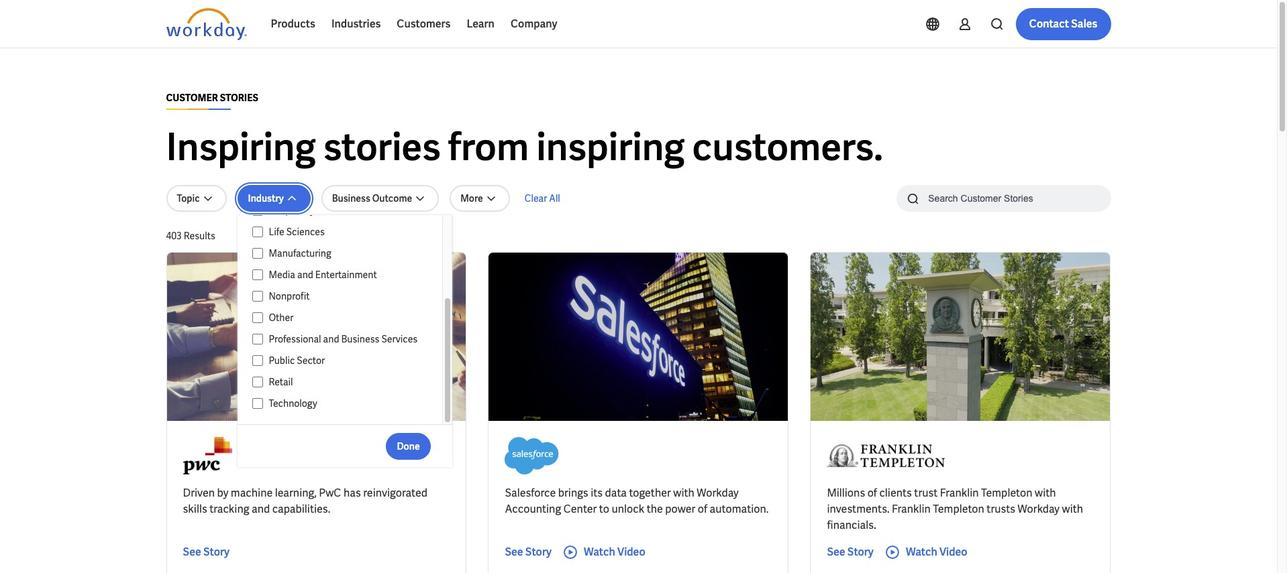 Task type: describe. For each thing, give the bounding box(es) containing it.
business outcome button
[[321, 185, 439, 212]]

video for templeton
[[940, 546, 968, 560]]

more button
[[450, 185, 510, 212]]

outcome
[[372, 193, 412, 205]]

capabilities.
[[272, 503, 330, 517]]

see for millions of clients trust franklin templeton with investments. franklin templeton trusts workday with financials.
[[827, 546, 846, 560]]

inspiring
[[537, 123, 685, 172]]

inspiring stories from inspiring customers.
[[166, 123, 883, 172]]

learning,
[[275, 487, 317, 501]]

hospitality link
[[263, 203, 429, 219]]

results
[[184, 230, 215, 242]]

media
[[269, 269, 295, 281]]

contact
[[1030, 17, 1069, 31]]

topic
[[177, 193, 200, 205]]

customers.
[[692, 123, 883, 172]]

business outcome
[[332, 193, 412, 205]]

pricewaterhousecoopers global licensing services corporation (pwc) image
[[183, 438, 232, 475]]

see story link for salesforce brings its data together with workday accounting center to unlock the power of automation.
[[505, 545, 552, 561]]

public sector
[[269, 355, 325, 367]]

manufacturing link
[[263, 246, 429, 262]]

more
[[461, 193, 483, 205]]

manufacturing
[[269, 248, 331, 260]]

go to the homepage image
[[166, 8, 247, 40]]

1 see from the left
[[183, 546, 201, 560]]

technology
[[269, 398, 317, 410]]

company button
[[503, 8, 566, 40]]

and for professional
[[323, 334, 339, 346]]

1 vertical spatial templeton
[[933, 503, 985, 517]]

403 results
[[166, 230, 215, 242]]

driven by machine learning, pwc has reinvigorated skills tracking and capabilities.
[[183, 487, 428, 517]]

story for millions of clients trust franklin templeton with investments. franklin templeton trusts workday with financials.
[[848, 546, 874, 560]]

clear
[[525, 193, 547, 205]]

skills
[[183, 503, 207, 517]]

driven
[[183, 487, 215, 501]]

machine
[[231, 487, 273, 501]]

sales
[[1072, 17, 1098, 31]]

center
[[564, 503, 597, 517]]

professional
[[269, 334, 321, 346]]

professional and business services
[[269, 334, 418, 346]]

video for to
[[618, 546, 646, 560]]

millions of clients trust franklin templeton with investments. franklin templeton trusts workday with financials.
[[827, 487, 1084, 533]]

reinvigorated
[[363, 487, 428, 501]]

retail link
[[263, 375, 429, 391]]

done
[[397, 441, 420, 453]]

salesforce brings its data together with workday accounting center to unlock the power of automation.
[[505, 487, 769, 517]]

inspiring
[[166, 123, 316, 172]]

products
[[271, 17, 315, 31]]

the
[[647, 503, 663, 517]]

Search Customer Stories text field
[[921, 187, 1085, 210]]

public sector link
[[263, 353, 429, 369]]

customers button
[[389, 8, 459, 40]]

salesforce
[[505, 487, 556, 501]]

0 vertical spatial templeton
[[981, 487, 1033, 501]]

products button
[[263, 8, 323, 40]]

sector
[[297, 355, 325, 367]]

watch video for to
[[584, 546, 646, 560]]

1 horizontal spatial with
[[1035, 487, 1056, 501]]

industries button
[[323, 8, 389, 40]]

workday inside salesforce brings its data together with workday accounting center to unlock the power of automation.
[[697, 487, 739, 501]]

learn button
[[459, 8, 503, 40]]

entertainment
[[315, 269, 377, 281]]

topic button
[[166, 185, 227, 212]]

trust
[[915, 487, 938, 501]]

trusts
[[987, 503, 1016, 517]]

other link
[[263, 310, 429, 326]]

by
[[217, 487, 229, 501]]

from
[[448, 123, 529, 172]]

power
[[665, 503, 696, 517]]

see story link for millions of clients trust franklin templeton with investments. franklin templeton trusts workday with financials.
[[827, 545, 874, 561]]

watch video link for center
[[563, 545, 646, 561]]

all
[[549, 193, 560, 205]]

done button
[[386, 433, 431, 460]]

hospitality
[[269, 205, 315, 217]]

story for salesforce brings its data together with workday accounting center to unlock the power of automation.
[[526, 546, 552, 560]]

learn
[[467, 17, 495, 31]]



Task type: locate. For each thing, give the bounding box(es) containing it.
data
[[605, 487, 627, 501]]

0 horizontal spatial story
[[203, 546, 230, 560]]

its
[[591, 487, 603, 501]]

and down machine
[[252, 503, 270, 517]]

0 horizontal spatial see
[[183, 546, 201, 560]]

0 vertical spatial of
[[868, 487, 877, 501]]

media and entertainment link
[[263, 267, 429, 283]]

0 horizontal spatial and
[[252, 503, 270, 517]]

and for media
[[297, 269, 313, 281]]

to
[[599, 503, 610, 517]]

1 horizontal spatial watch video link
[[885, 545, 968, 561]]

with inside salesforce brings its data together with workday accounting center to unlock the power of automation.
[[673, 487, 695, 501]]

other
[[269, 312, 294, 324]]

industries
[[332, 17, 381, 31]]

story down tracking
[[203, 546, 230, 560]]

see for salesforce brings its data together with workday accounting center to unlock the power of automation.
[[505, 546, 523, 560]]

video down millions of clients trust franklin templeton with investments. franklin templeton trusts workday with financials.
[[940, 546, 968, 560]]

watch for franklin
[[906, 546, 938, 560]]

0 horizontal spatial watch video
[[584, 546, 646, 560]]

franklin templeton companies, llc image
[[827, 438, 945, 475]]

sciences
[[286, 226, 325, 238]]

2 horizontal spatial see story link
[[827, 545, 874, 561]]

1 video from the left
[[618, 546, 646, 560]]

nonprofit link
[[263, 289, 429, 305]]

tracking
[[210, 503, 249, 517]]

2 watch from the left
[[906, 546, 938, 560]]

403
[[166, 230, 182, 242]]

2 watch video link from the left
[[885, 545, 968, 561]]

templeton
[[981, 487, 1033, 501], [933, 503, 985, 517]]

business inside "link"
[[341, 334, 380, 346]]

see down financials.
[[827, 546, 846, 560]]

customer
[[166, 92, 218, 104]]

2 story from the left
[[526, 546, 552, 560]]

2 horizontal spatial story
[[848, 546, 874, 560]]

workday inside millions of clients trust franklin templeton with investments. franklin templeton trusts workday with financials.
[[1018, 503, 1060, 517]]

0 vertical spatial workday
[[697, 487, 739, 501]]

clients
[[880, 487, 912, 501]]

workday right trusts
[[1018, 503, 1060, 517]]

watch video for templeton
[[906, 546, 968, 560]]

see story link down accounting
[[505, 545, 552, 561]]

business up public sector link at the left bottom of page
[[341, 334, 380, 346]]

1 horizontal spatial see
[[505, 546, 523, 560]]

watch video link down the to
[[563, 545, 646, 561]]

life sciences link
[[263, 224, 429, 240]]

of inside millions of clients trust franklin templeton with investments. franklin templeton trusts workday with financials.
[[868, 487, 877, 501]]

franklin down trust
[[892, 503, 931, 517]]

3 see story from the left
[[827, 546, 874, 560]]

of up investments.
[[868, 487, 877, 501]]

1 horizontal spatial franklin
[[940, 487, 979, 501]]

None checkbox
[[252, 269, 263, 281], [252, 291, 263, 303], [252, 312, 263, 324], [252, 334, 263, 346], [252, 398, 263, 410], [252, 269, 263, 281], [252, 291, 263, 303], [252, 312, 263, 324], [252, 334, 263, 346], [252, 398, 263, 410]]

1 horizontal spatial see story link
[[505, 545, 552, 561]]

None checkbox
[[252, 205, 263, 217], [252, 226, 263, 238], [252, 248, 263, 260], [252, 355, 263, 367], [252, 377, 263, 389], [252, 205, 263, 217], [252, 226, 263, 238], [252, 248, 263, 260], [252, 355, 263, 367], [252, 377, 263, 389]]

0 horizontal spatial workday
[[697, 487, 739, 501]]

0 horizontal spatial see story link
[[183, 545, 230, 561]]

see story link down financials.
[[827, 545, 874, 561]]

0 horizontal spatial of
[[698, 503, 708, 517]]

accounting
[[505, 503, 561, 517]]

1 horizontal spatial workday
[[1018, 503, 1060, 517]]

1 vertical spatial business
[[341, 334, 380, 346]]

unlock
[[612, 503, 645, 517]]

2 vertical spatial and
[[252, 503, 270, 517]]

millions
[[827, 487, 866, 501]]

public
[[269, 355, 295, 367]]

2 watch video from the left
[[906, 546, 968, 560]]

workday up automation.
[[697, 487, 739, 501]]

1 watch video from the left
[[584, 546, 646, 560]]

stories
[[220, 92, 258, 104]]

salesforce.com image
[[505, 438, 559, 475]]

3 story from the left
[[848, 546, 874, 560]]

see story down 'skills'
[[183, 546, 230, 560]]

1 vertical spatial of
[[698, 503, 708, 517]]

0 horizontal spatial watch video link
[[563, 545, 646, 561]]

stories
[[323, 123, 441, 172]]

industry
[[248, 193, 284, 205]]

1 see story from the left
[[183, 546, 230, 560]]

business up life sciences link
[[332, 193, 371, 205]]

watch down the to
[[584, 546, 615, 560]]

0 horizontal spatial watch
[[584, 546, 615, 560]]

technology link
[[263, 396, 429, 412]]

1 story from the left
[[203, 546, 230, 560]]

watch for center
[[584, 546, 615, 560]]

2 see from the left
[[505, 546, 523, 560]]

life sciences
[[269, 226, 325, 238]]

0 vertical spatial and
[[297, 269, 313, 281]]

brings
[[558, 487, 589, 501]]

1 horizontal spatial and
[[297, 269, 313, 281]]

business
[[332, 193, 371, 205], [341, 334, 380, 346]]

see story link
[[183, 545, 230, 561], [505, 545, 552, 561], [827, 545, 874, 561]]

0 vertical spatial business
[[332, 193, 371, 205]]

1 watch video link from the left
[[563, 545, 646, 561]]

1 vertical spatial workday
[[1018, 503, 1060, 517]]

clear all
[[525, 193, 560, 205]]

2 horizontal spatial see
[[827, 546, 846, 560]]

1 horizontal spatial see story
[[505, 546, 552, 560]]

1 see story link from the left
[[183, 545, 230, 561]]

pwc
[[319, 487, 341, 501]]

1 vertical spatial franklin
[[892, 503, 931, 517]]

business inside button
[[332, 193, 371, 205]]

0 vertical spatial franklin
[[940, 487, 979, 501]]

story down financials.
[[848, 546, 874, 560]]

investments.
[[827, 503, 890, 517]]

0 horizontal spatial see story
[[183, 546, 230, 560]]

see story down accounting
[[505, 546, 552, 560]]

with
[[673, 487, 695, 501], [1035, 487, 1056, 501], [1062, 503, 1084, 517]]

1 horizontal spatial of
[[868, 487, 877, 501]]

of
[[868, 487, 877, 501], [698, 503, 708, 517]]

0 horizontal spatial with
[[673, 487, 695, 501]]

watch
[[584, 546, 615, 560], [906, 546, 938, 560]]

see story for salesforce brings its data together with workday accounting center to unlock the power of automation.
[[505, 546, 552, 560]]

video
[[618, 546, 646, 560], [940, 546, 968, 560]]

and up public sector link at the left bottom of page
[[323, 334, 339, 346]]

0 horizontal spatial franklin
[[892, 503, 931, 517]]

professional and business services link
[[263, 332, 429, 348]]

and inside driven by machine learning, pwc has reinvigorated skills tracking and capabilities.
[[252, 503, 270, 517]]

templeton up trusts
[[981, 487, 1033, 501]]

2 horizontal spatial and
[[323, 334, 339, 346]]

of right power
[[698, 503, 708, 517]]

1 watch from the left
[[584, 546, 615, 560]]

franklin right trust
[[940, 487, 979, 501]]

story
[[203, 546, 230, 560], [526, 546, 552, 560], [848, 546, 874, 560]]

see story link down 'skills'
[[183, 545, 230, 561]]

2 video from the left
[[940, 546, 968, 560]]

1 horizontal spatial video
[[940, 546, 968, 560]]

story down accounting
[[526, 546, 552, 560]]

see
[[183, 546, 201, 560], [505, 546, 523, 560], [827, 546, 846, 560]]

franklin
[[940, 487, 979, 501], [892, 503, 931, 517]]

automation.
[[710, 503, 769, 517]]

watch video link down millions of clients trust franklin templeton with investments. franklin templeton trusts workday with financials.
[[885, 545, 968, 561]]

contact sales
[[1030, 17, 1098, 31]]

industry button
[[237, 185, 311, 212]]

and down manufacturing at top
[[297, 269, 313, 281]]

company
[[511, 17, 558, 31]]

3 see story link from the left
[[827, 545, 874, 561]]

customers
[[397, 17, 451, 31]]

see down accounting
[[505, 546, 523, 560]]

templeton down trust
[[933, 503, 985, 517]]

watch down millions of clients trust franklin templeton with investments. franklin templeton trusts workday with financials.
[[906, 546, 938, 560]]

of inside salesforce brings its data together with workday accounting center to unlock the power of automation.
[[698, 503, 708, 517]]

nonprofit
[[269, 291, 310, 303]]

2 horizontal spatial with
[[1062, 503, 1084, 517]]

has
[[344, 487, 361, 501]]

life
[[269, 226, 284, 238]]

0 horizontal spatial video
[[618, 546, 646, 560]]

see down 'skills'
[[183, 546, 201, 560]]

financials.
[[827, 519, 877, 533]]

watch video down millions of clients trust franklin templeton with investments. franklin templeton trusts workday with financials.
[[906, 546, 968, 560]]

2 see story link from the left
[[505, 545, 552, 561]]

and inside "link"
[[323, 334, 339, 346]]

2 horizontal spatial see story
[[827, 546, 874, 560]]

see story
[[183, 546, 230, 560], [505, 546, 552, 560], [827, 546, 874, 560]]

see story for millions of clients trust franklin templeton with investments. franklin templeton trusts workday with financials.
[[827, 546, 874, 560]]

2 see story from the left
[[505, 546, 552, 560]]

media and entertainment
[[269, 269, 377, 281]]

watch video down the to
[[584, 546, 646, 560]]

1 vertical spatial and
[[323, 334, 339, 346]]

3 see from the left
[[827, 546, 846, 560]]

contact sales link
[[1016, 8, 1111, 40]]

video down unlock
[[618, 546, 646, 560]]

1 horizontal spatial watch
[[906, 546, 938, 560]]

customer stories
[[166, 92, 258, 104]]

see story down financials.
[[827, 546, 874, 560]]

clear all button
[[521, 185, 564, 212]]

watch video link for franklin
[[885, 545, 968, 561]]

retail
[[269, 377, 293, 389]]

1 horizontal spatial story
[[526, 546, 552, 560]]

1 horizontal spatial watch video
[[906, 546, 968, 560]]

services
[[382, 334, 418, 346]]

together
[[629, 487, 671, 501]]



Task type: vqa. For each thing, say whether or not it's contained in the screenshot.
sales
yes



